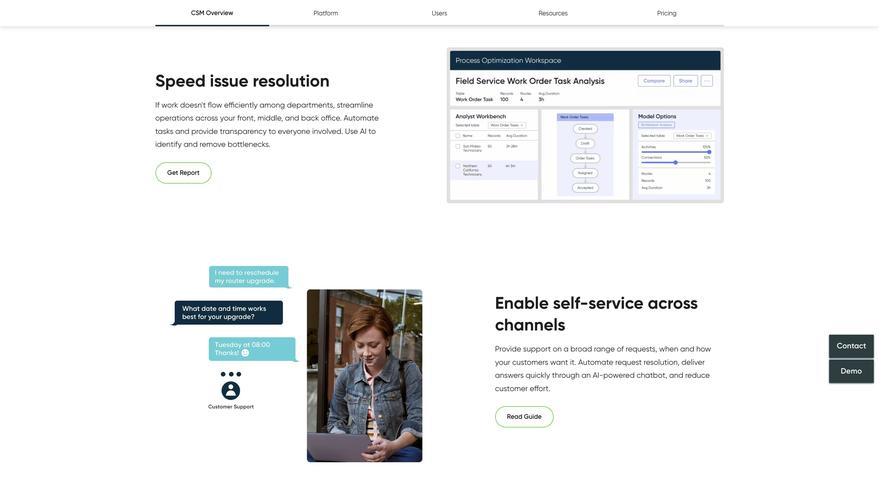 Task type: describe. For each thing, give the bounding box(es) containing it.
provide
[[191, 127, 218, 136]]

resolution,
[[644, 358, 680, 367]]

flow
[[208, 100, 222, 109]]

contact
[[837, 342, 866, 351]]

ai
[[360, 127, 367, 136]]

and down resolution, at the bottom of page
[[669, 371, 683, 380]]

and down operations
[[175, 127, 189, 136]]

requests,
[[626, 345, 657, 354]]

across inside enable self-service across channels
[[648, 293, 698, 314]]

transparency
[[220, 127, 267, 136]]

on
[[553, 345, 562, 354]]

want
[[550, 358, 568, 367]]

of
[[617, 345, 624, 354]]

2 to from the left
[[368, 127, 376, 136]]

among
[[260, 100, 285, 109]]

everyone
[[278, 127, 310, 136]]

remove
[[200, 140, 226, 149]]

powered
[[603, 371, 635, 380]]

if work doesn't flow efficiently among departments, streamline operations across your front, middle, and back office. automate tasks and provide transparency to everyone involved. use ai to identify and remove bottlenecks.
[[155, 100, 379, 149]]

departments,
[[287, 100, 335, 109]]

your inside 'provide support on a broad range of requests, when and how your customers want it. automate request resolution, deliver answers quickly through an ai-powered chatbot, and reduce customer effort.'
[[495, 358, 510, 367]]

range
[[594, 345, 615, 354]]

chatbot,
[[637, 371, 667, 380]]

service
[[588, 293, 644, 314]]

reduce
[[685, 371, 710, 380]]

resolution
[[253, 70, 330, 91]]

when
[[659, 345, 678, 354]]

bottlenecks.
[[228, 140, 271, 149]]

use
[[345, 127, 358, 136]]

operations
[[155, 113, 193, 123]]

back
[[301, 113, 319, 123]]

automate inside 'provide support on a broad range of requests, when and how your customers want it. automate request resolution, deliver answers quickly through an ai-powered chatbot, and reduce customer effort.'
[[578, 358, 613, 367]]

and down the provide
[[184, 140, 198, 149]]

broad
[[571, 345, 592, 354]]

involved.
[[312, 127, 343, 136]]

identify
[[155, 140, 182, 149]]

speed
[[155, 70, 206, 91]]

customer
[[495, 384, 528, 393]]

channels
[[495, 314, 565, 335]]



Task type: vqa. For each thing, say whether or not it's contained in the screenshot.
bottom across
yes



Task type: locate. For each thing, give the bounding box(es) containing it.
your down provide
[[495, 358, 510, 367]]

1 horizontal spatial across
[[648, 293, 698, 314]]

issue
[[210, 70, 248, 91]]

across inside if work doesn't flow efficiently among departments, streamline operations across your front, middle, and back office. automate tasks and provide transparency to everyone involved. use ai to identify and remove bottlenecks.
[[195, 113, 218, 123]]

provide
[[495, 345, 521, 354]]

1 horizontal spatial your
[[495, 358, 510, 367]]

0 horizontal spatial your
[[220, 113, 235, 123]]

and up the deliver at bottom right
[[680, 345, 694, 354]]

0 vertical spatial across
[[195, 113, 218, 123]]

streamline
[[337, 100, 373, 109]]

0 horizontal spatial across
[[195, 113, 218, 123]]

answers
[[495, 371, 524, 380]]

your down flow
[[220, 113, 235, 123]]

your
[[220, 113, 235, 123], [495, 358, 510, 367]]

1 vertical spatial automate
[[578, 358, 613, 367]]

contact link
[[829, 335, 874, 358]]

1 vertical spatial across
[[648, 293, 698, 314]]

across
[[195, 113, 218, 123], [648, 293, 698, 314]]

support
[[523, 345, 551, 354]]

office.
[[321, 113, 342, 123]]

0 horizontal spatial to
[[269, 127, 276, 136]]

enable self-service across channels
[[495, 293, 698, 335]]

ai-
[[593, 371, 603, 380]]

enable
[[495, 293, 549, 314]]

customers
[[512, 358, 548, 367]]

speed issue resolution
[[155, 70, 330, 91]]

1 to from the left
[[269, 127, 276, 136]]

automate
[[344, 113, 379, 123], [578, 358, 613, 367]]

tasks
[[155, 127, 173, 136]]

effort.
[[530, 384, 550, 393]]

an
[[582, 371, 591, 380]]

to
[[269, 127, 276, 136], [368, 127, 376, 136]]

a
[[564, 345, 569, 354]]

doesn't
[[180, 100, 206, 109]]

deliver
[[681, 358, 705, 367]]

demo
[[841, 367, 862, 376]]

how
[[696, 345, 711, 354]]

demo link
[[829, 360, 874, 383]]

through
[[552, 371, 580, 380]]

0 horizontal spatial automate
[[344, 113, 379, 123]]

middle,
[[258, 113, 283, 123]]

your inside if work doesn't flow efficiently among departments, streamline operations across your front, middle, and back office. automate tasks and provide transparency to everyone involved. use ai to identify and remove bottlenecks.
[[220, 113, 235, 123]]

work
[[161, 100, 178, 109]]

request
[[615, 358, 642, 367]]

1 vertical spatial your
[[495, 358, 510, 367]]

it.
[[570, 358, 576, 367]]

quickly
[[526, 371, 550, 380]]

front,
[[237, 113, 256, 123]]

0 vertical spatial your
[[220, 113, 235, 123]]

0 vertical spatial automate
[[344, 113, 379, 123]]

and up "everyone"
[[285, 113, 299, 123]]

automate up ai-
[[578, 358, 613, 367]]

1 horizontal spatial to
[[368, 127, 376, 136]]

efficiently
[[224, 100, 258, 109]]

automate inside if work doesn't flow efficiently among departments, streamline operations across your front, middle, and back office. automate tasks and provide transparency to everyone involved. use ai to identify and remove bottlenecks.
[[344, 113, 379, 123]]

to down middle,
[[269, 127, 276, 136]]

and
[[285, 113, 299, 123], [175, 127, 189, 136], [184, 140, 198, 149], [680, 345, 694, 354], [669, 371, 683, 380]]

automate up ai
[[344, 113, 379, 123]]

provide support on a broad range of requests, when and how your customers want it. automate request resolution, deliver answers quickly through an ai-powered chatbot, and reduce customer effort.
[[495, 345, 711, 393]]

to right ai
[[368, 127, 376, 136]]

1 horizontal spatial automate
[[578, 358, 613, 367]]

self-
[[553, 293, 588, 314]]

if
[[155, 100, 160, 109]]



